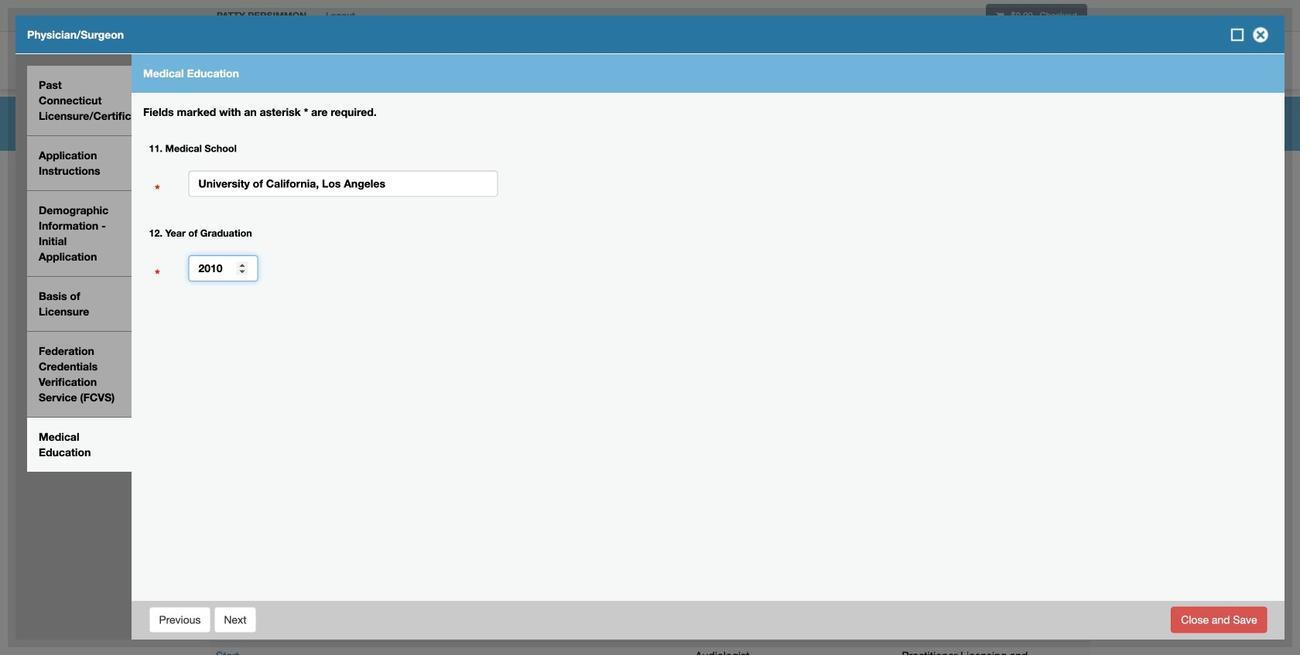 Task type: vqa. For each thing, say whether or not it's contained in the screenshot.
Close Window icon to the right
no



Task type: describe. For each thing, give the bounding box(es) containing it.
<b><center>state of connecticut<br>
 online elicense website</center></b> image
[[209, 35, 394, 60]]

maximize/minimize image
[[1231, 27, 1246, 43]]

close window image
[[1249, 22, 1274, 47]]



Task type: locate. For each thing, give the bounding box(es) containing it.
None button
[[149, 607, 211, 634], [214, 607, 257, 634], [1172, 607, 1268, 634], [149, 607, 211, 634], [214, 607, 257, 634], [1172, 607, 1268, 634]]

None text field
[[188, 171, 498, 197]]

None number field
[[188, 256, 258, 282]]



